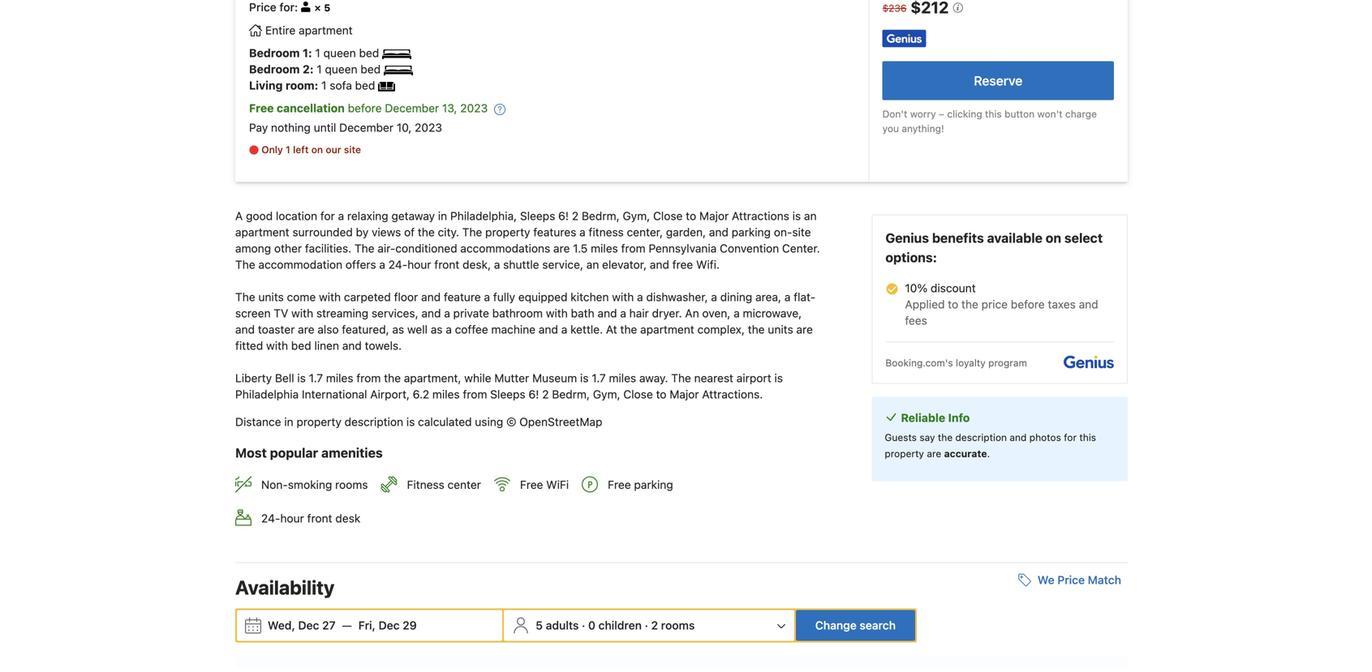Task type: vqa. For each thing, say whether or not it's contained in the screenshot.
the bottommost $228
no



Task type: locate. For each thing, give the bounding box(es) containing it.
queen for 1:
[[324, 46, 356, 60]]

more details on meals and payment options image
[[494, 104, 506, 115]]

december
[[385, 102, 439, 115], [339, 121, 394, 134]]

1 horizontal spatial as
[[431, 323, 443, 337]]

apartment down good
[[235, 226, 289, 239]]

1 horizontal spatial property
[[486, 226, 531, 239]]

1.5
[[573, 242, 588, 255]]

the up "airport,"
[[384, 372, 401, 385]]

1 vertical spatial property
[[297, 416, 342, 429]]

1 horizontal spatial 2
[[572, 210, 579, 223]]

and up fitted
[[235, 323, 255, 337]]

price up entire
[[249, 1, 277, 14]]

free right wifi
[[608, 478, 631, 492]]

and right garden, on the top of the page
[[709, 226, 729, 239]]

december for 13,
[[385, 102, 439, 115]]

fitness center
[[407, 478, 481, 492]]

0 horizontal spatial for
[[280, 1, 295, 14]]

1 for 1:
[[315, 46, 320, 60]]

site inside the a good location for a relaxing getaway in philadelphia, sleeps 6! 2 bedrm, gym, close to major attractions is an apartment surrounded by views of the city. the property features a fitness center, garden, and parking on-site among other facilities. the air-conditioned accommodations are 1.5 miles from pennsylvania convention center. the accommodation offers a 24-hour front desk, a shuttle service, an elevator, and free wifi. the units come with carpeted floor and feature a fully equipped kitchen with a dishwasher, a dining area, a flat- screen tv with streaming services, and a private bathroom with bath and a hair dryer. an oven, a microwave, and toaster are also featured, as well as a coffee machine and a kettle. at the apartment complex, the units are fitted with bed linen and towels. liberty bell is 1.7 miles from the apartment, while mutter museum is 1.7 miles away. the nearest airport is philadelphia international airport, 6.2 miles from sleeps 6! 2 bedrm, gym, close to major attractions.
[[793, 226, 811, 239]]

a good location for a relaxing getaway in philadelphia, sleeps 6! 2 bedrm, gym, close to major attractions is an apartment surrounded by views of the city. the property features a fitness center, garden, and parking on-site among other facilities. the air-conditioned accommodations are 1.5 miles from pennsylvania convention center. the accommodation offers a 24-hour front desk, a shuttle service, an elevator, and free wifi. the units come with carpeted floor and feature a fully equipped kitchen with a dishwasher, a dining area, a flat- screen tv with streaming services, and a private bathroom with bath and a hair dryer. an oven, a microwave, and toaster are also featured, as well as a coffee machine and a kettle. at the apartment complex, the units are fitted with bed linen and towels. liberty bell is 1.7 miles from the apartment, while mutter museum is 1.7 miles away. the nearest airport is philadelphia international airport, 6.2 miles from sleeps 6! 2 bedrm, gym, close to major attractions.
[[235, 210, 823, 401]]

0 vertical spatial price
[[249, 1, 277, 14]]

we
[[1038, 574, 1055, 587]]

major down nearest
[[670, 388, 699, 401]]

elevator,
[[602, 258, 647, 272]]

on left our
[[311, 144, 323, 156]]

0 vertical spatial queen
[[324, 46, 356, 60]]

0 vertical spatial this
[[985, 108, 1002, 120]]

wifi
[[546, 478, 569, 492]]

1 horizontal spatial description
[[956, 432, 1007, 444]]

0 vertical spatial major
[[700, 210, 729, 223]]

bedrm,
[[582, 210, 620, 223], [552, 388, 590, 401]]

free for free parking
[[608, 478, 631, 492]]

1 horizontal spatial price
[[1058, 574, 1085, 587]]

0 vertical spatial 6!
[[559, 210, 569, 223]]

apartment down dryer.
[[641, 323, 695, 337]]

december up 10, at the top of the page
[[385, 102, 439, 115]]

children
[[599, 619, 642, 633]]

1 vertical spatial to
[[948, 298, 959, 311]]

taxes
[[1048, 298, 1076, 311]]

1 horizontal spatial free
[[520, 478, 543, 492]]

2023 for pay nothing until december 10, 2023
[[415, 121, 442, 134]]

1 right 2:
[[317, 63, 322, 76]]

1 left left
[[286, 144, 290, 156]]

2 horizontal spatial apartment
[[641, 323, 695, 337]]

0 vertical spatial site
[[344, 144, 361, 156]]

2 down museum
[[542, 388, 549, 401]]

·
[[582, 619, 585, 633], [645, 619, 648, 633]]

rooms inside button
[[661, 619, 695, 633]]

wifi.
[[696, 258, 720, 272]]

0 horizontal spatial 2023
[[415, 121, 442, 134]]

miles up 'international'
[[326, 372, 354, 385]]

2023 for free cancellation before december 13, 2023
[[460, 102, 488, 115]]

1 horizontal spatial on
[[1046, 231, 1062, 246]]

reserve link
[[883, 61, 1114, 100]]

0 horizontal spatial 2
[[542, 388, 549, 401]]

price inside dropdown button
[[1058, 574, 1085, 587]]

for left occupancy icon
[[280, 1, 295, 14]]

non-smoking rooms
[[261, 478, 368, 492]]

we price match button
[[1012, 566, 1128, 595]]

from down while
[[463, 388, 487, 401]]

0 vertical spatial description
[[345, 416, 403, 429]]

0 horizontal spatial 5
[[324, 2, 330, 14]]

gym, up center,
[[623, 210, 650, 223]]

amenities
[[321, 446, 383, 461]]

occupancy image
[[301, 2, 312, 12]]

this left button
[[985, 108, 1002, 120]]

1 horizontal spatial site
[[793, 226, 811, 239]]

this inside guests say the description and photos for this property are
[[1080, 432, 1097, 444]]

2 vertical spatial for
[[1064, 432, 1077, 444]]

to inside 10% discount applied to the price before taxes and fees
[[948, 298, 959, 311]]

1 horizontal spatial 1.7
[[592, 372, 606, 385]]

property down 'international'
[[297, 416, 342, 429]]

2 horizontal spatial property
[[885, 449, 924, 460]]

1 vertical spatial 5
[[536, 619, 543, 633]]

apartment down × 5
[[299, 24, 353, 37]]

while
[[464, 372, 492, 385]]

for
[[280, 1, 295, 14], [321, 210, 335, 223], [1064, 432, 1077, 444]]

front
[[435, 258, 460, 272], [307, 512, 332, 525]]

are up service, at the left top
[[554, 242, 570, 255]]

2 horizontal spatial for
[[1064, 432, 1077, 444]]

1 horizontal spatial 24-
[[389, 258, 408, 272]]

0 vertical spatial december
[[385, 102, 439, 115]]

2023 right 13,
[[460, 102, 488, 115]]

discount
[[931, 282, 976, 295]]

1 vertical spatial major
[[670, 388, 699, 401]]

is right museum
[[580, 372, 589, 385]]

the down the discount
[[962, 298, 979, 311]]

the right say
[[938, 432, 953, 444]]

.
[[988, 449, 990, 460]]

museum
[[533, 372, 577, 385]]

units down microwave,
[[768, 323, 794, 337]]

2 vertical spatial 2
[[651, 619, 658, 633]]

2 up features
[[572, 210, 579, 223]]

sleeps
[[520, 210, 555, 223], [490, 388, 526, 401]]

free left wifi
[[520, 478, 543, 492]]

×
[[314, 1, 321, 14]]

front inside the a good location for a relaxing getaway in philadelphia, sleeps 6! 2 bedrm, gym, close to major attractions is an apartment surrounded by views of the city. the property features a fitness center, garden, and parking on-site among other facilities. the air-conditioned accommodations are 1.5 miles from pennsylvania convention center. the accommodation offers a 24-hour front desk, a shuttle service, an elevator, and free wifi. the units come with carpeted floor and feature a fully equipped kitchen with a dishwasher, a dining area, a flat- screen tv with streaming services, and a private bathroom with bath and a hair dryer. an oven, a microwave, and toaster are also featured, as well as a coffee machine and a kettle. at the apartment complex, the units are fitted with bed linen and towels. liberty bell is 1.7 miles from the apartment, while mutter museum is 1.7 miles away. the nearest airport is philadelphia international airport, 6.2 miles from sleeps 6! 2 bedrm, gym, close to major attractions.
[[435, 258, 460, 272]]

and left free
[[650, 258, 670, 272]]

to up garden, on the top of the page
[[686, 210, 697, 223]]

bedroom down bedroom 1:
[[249, 63, 300, 76]]

description down "airport,"
[[345, 416, 403, 429]]

· right the children
[[645, 619, 648, 633]]

as
[[392, 323, 404, 337], [431, 323, 443, 337]]

the down among
[[235, 258, 255, 272]]

gym,
[[623, 210, 650, 223], [593, 388, 621, 401]]

the down microwave,
[[748, 323, 765, 337]]

1 bedroom from the top
[[249, 46, 300, 60]]

options:
[[886, 250, 937, 266]]

0 vertical spatial hour
[[408, 258, 431, 272]]

the up screen
[[235, 291, 255, 304]]

0 vertical spatial on
[[311, 144, 323, 156]]

photos
[[1030, 432, 1062, 444]]

free up pay at left top
[[249, 102, 274, 115]]

are
[[554, 242, 570, 255], [298, 323, 315, 337], [797, 323, 813, 337], [927, 449, 942, 460]]

machine
[[491, 323, 536, 337]]

front down conditioned
[[435, 258, 460, 272]]

is down 6.2
[[407, 416, 415, 429]]

on left select
[[1046, 231, 1062, 246]]

1 horizontal spatial before
[[1011, 298, 1045, 311]]

0 horizontal spatial hour
[[280, 512, 304, 525]]

1 vertical spatial apartment
[[235, 226, 289, 239]]

0 vertical spatial 24-
[[389, 258, 408, 272]]

reliable info
[[901, 412, 970, 425]]

0 vertical spatial an
[[804, 210, 817, 223]]

from
[[621, 242, 646, 255], [357, 372, 381, 385], [463, 388, 487, 401]]

2 · from the left
[[645, 619, 648, 633]]

1 horizontal spatial 5
[[536, 619, 543, 633]]

units up tv
[[258, 291, 284, 304]]

description
[[345, 416, 403, 429], [956, 432, 1007, 444]]

to down the discount
[[948, 298, 959, 311]]

0 horizontal spatial before
[[348, 102, 382, 115]]

1 vertical spatial units
[[768, 323, 794, 337]]

1.7 up 'international'
[[309, 372, 323, 385]]

2 horizontal spatial 2
[[651, 619, 658, 633]]

0 vertical spatial gym,
[[623, 210, 650, 223]]

in up city.
[[438, 210, 447, 223]]

and right taxes at the right of the page
[[1079, 298, 1099, 311]]

free for free wifi
[[520, 478, 543, 492]]

say
[[920, 432, 936, 444]]

0 vertical spatial 2023
[[460, 102, 488, 115]]

1:
[[303, 46, 312, 60]]

1 horizontal spatial ·
[[645, 619, 648, 633]]

0 horizontal spatial parking
[[634, 478, 674, 492]]

fitted
[[235, 339, 263, 353]]

property
[[486, 226, 531, 239], [297, 416, 342, 429], [885, 449, 924, 460]]

description for and
[[956, 432, 1007, 444]]

2 horizontal spatial free
[[608, 478, 631, 492]]

2 bedroom from the top
[[249, 63, 300, 76]]

convention
[[720, 242, 779, 255]]

1 horizontal spatial to
[[686, 210, 697, 223]]

1 vertical spatial description
[[956, 432, 1007, 444]]

hair
[[630, 307, 649, 320]]

bedroom 2:
[[249, 63, 314, 76]]

with down toaster
[[266, 339, 288, 353]]

a
[[338, 210, 344, 223], [580, 226, 586, 239], [379, 258, 386, 272], [494, 258, 500, 272], [484, 291, 490, 304], [637, 291, 643, 304], [711, 291, 718, 304], [785, 291, 791, 304], [444, 307, 450, 320], [620, 307, 627, 320], [734, 307, 740, 320], [446, 323, 452, 337], [561, 323, 568, 337]]

1 vertical spatial 24-
[[261, 512, 280, 525]]

close up garden, on the top of the page
[[653, 210, 683, 223]]

1 queen bed for bedroom 2:
[[317, 63, 381, 76]]

the right away.
[[671, 372, 691, 385]]

with up streaming
[[319, 291, 341, 304]]

5 inside × 5
[[324, 2, 330, 14]]

a down feature
[[444, 307, 450, 320]]

0 horizontal spatial units
[[258, 291, 284, 304]]

an up center.
[[804, 210, 817, 223]]

24- down air-
[[389, 258, 408, 272]]

property up accommodations at the left of the page
[[486, 226, 531, 239]]

1 vertical spatial close
[[624, 388, 653, 401]]

1 horizontal spatial an
[[804, 210, 817, 223]]

0 horizontal spatial front
[[307, 512, 332, 525]]

miles
[[591, 242, 618, 255], [326, 372, 354, 385], [609, 372, 637, 385], [433, 388, 460, 401]]

1 horizontal spatial this
[[1080, 432, 1097, 444]]

0 horizontal spatial 6!
[[529, 388, 539, 401]]

bedroom for bedroom 2:
[[249, 63, 300, 76]]

5
[[324, 2, 330, 14], [536, 619, 543, 633]]

1 vertical spatial bedrm,
[[552, 388, 590, 401]]

hour down conditioned
[[408, 258, 431, 272]]

feature
[[444, 291, 481, 304]]

private
[[453, 307, 489, 320]]

6! down museum
[[529, 388, 539, 401]]

with up hair on the left top of the page
[[612, 291, 634, 304]]

0 vertical spatial property
[[486, 226, 531, 239]]

for right photos
[[1064, 432, 1077, 444]]

you
[[883, 123, 899, 134]]

is
[[793, 210, 801, 223], [297, 372, 306, 385], [580, 372, 589, 385], [775, 372, 783, 385], [407, 416, 415, 429]]

10% discount applied to the price before taxes and fees
[[905, 282, 1099, 328]]

booking.com's
[[886, 358, 953, 369]]

1 vertical spatial 2023
[[415, 121, 442, 134]]

0 vertical spatial units
[[258, 291, 284, 304]]

for up surrounded
[[321, 210, 335, 223]]

· left 0 on the bottom left of page
[[582, 619, 585, 633]]

2 vertical spatial property
[[885, 449, 924, 460]]

price for :
[[249, 1, 301, 14]]

1 vertical spatial 6!
[[529, 388, 539, 401]]

bedroom up bedroom 2:
[[249, 46, 300, 60]]

dec left 27
[[298, 619, 319, 633]]

attractions
[[732, 210, 790, 223]]

1 horizontal spatial hour
[[408, 258, 431, 272]]

until
[[314, 121, 336, 134]]

description inside guests say the description and photos for this property are
[[956, 432, 1007, 444]]

1 for room:
[[322, 79, 327, 92]]

1 horizontal spatial dec
[[379, 619, 400, 633]]

queen up sofa
[[325, 63, 358, 76]]

free for free cancellation before december 13, 2023
[[249, 102, 274, 115]]

info
[[949, 412, 970, 425]]

0 horizontal spatial dec
[[298, 619, 319, 633]]

24- inside the a good location for a relaxing getaway in philadelphia, sleeps 6! 2 bedrm, gym, close to major attractions is an apartment surrounded by views of the city. the property features a fitness center, garden, and parking on-site among other facilities. the air-conditioned accommodations are 1.5 miles from pennsylvania convention center. the accommodation offers a 24-hour front desk, a shuttle service, an elevator, and free wifi. the units come with carpeted floor and feature a fully equipped kitchen with a dishwasher, a dining area, a flat- screen tv with streaming services, and a private bathroom with bath and a hair dryer. an oven, a microwave, and toaster are also featured, as well as a coffee machine and a kettle. at the apartment complex, the units are fitted with bed linen and towels. liberty bell is 1.7 miles from the apartment, while mutter museum is 1.7 miles away. the nearest airport is philadelphia international airport, 6.2 miles from sleeps 6! 2 bedrm, gym, close to major attractions.
[[389, 258, 408, 272]]

and right floor
[[421, 291, 441, 304]]

major up garden, on the top of the page
[[700, 210, 729, 223]]

program
[[989, 358, 1028, 369]]

1 vertical spatial rooms
[[661, 619, 695, 633]]

a left flat-
[[785, 291, 791, 304]]

the right at on the left of page
[[621, 323, 637, 337]]

1 vertical spatial before
[[1011, 298, 1045, 311]]

the inside guests say the description and photos for this property are
[[938, 432, 953, 444]]

select
[[1065, 231, 1103, 246]]

come
[[287, 291, 316, 304]]

0 horizontal spatial description
[[345, 416, 403, 429]]

1 horizontal spatial units
[[768, 323, 794, 337]]

1 vertical spatial bedroom
[[249, 63, 300, 76]]

6!
[[559, 210, 569, 223], [529, 388, 539, 401]]

a down air-
[[379, 258, 386, 272]]

december down free cancellation before december 13, 2023
[[339, 121, 394, 134]]

openstreetmap
[[520, 416, 603, 429]]

queen
[[324, 46, 356, 60], [325, 63, 358, 76]]

0 horizontal spatial in
[[284, 416, 294, 429]]

in right the distance
[[284, 416, 294, 429]]

5 adults · 0 children · 2 rooms button
[[506, 611, 793, 641]]

on inside genius benefits available on select options:
[[1046, 231, 1062, 246]]

0 vertical spatial apartment
[[299, 24, 353, 37]]

0 horizontal spatial ·
[[582, 619, 585, 633]]

genius
[[886, 231, 929, 246]]

button
[[1005, 108, 1035, 120]]

before up pay nothing until december 10, 2023
[[348, 102, 382, 115]]

carpeted
[[344, 291, 391, 304]]

from up "airport,"
[[357, 372, 381, 385]]

1 vertical spatial site
[[793, 226, 811, 239]]

offers
[[346, 258, 376, 272]]

1 horizontal spatial close
[[653, 210, 683, 223]]

0 horizontal spatial property
[[297, 416, 342, 429]]

charge
[[1066, 108, 1097, 120]]

2 1.7 from the left
[[592, 372, 606, 385]]

calculated
[[418, 416, 472, 429]]

1 vertical spatial for
[[321, 210, 335, 223]]

are down say
[[927, 449, 942, 460]]

24- down non-
[[261, 512, 280, 525]]

match
[[1088, 574, 1122, 587]]

free
[[249, 102, 274, 115], [520, 478, 543, 492], [608, 478, 631, 492]]

0 horizontal spatial apartment
[[235, 226, 289, 239]]

0 horizontal spatial as
[[392, 323, 404, 337]]

2 inside button
[[651, 619, 658, 633]]

on
[[311, 144, 323, 156], [1046, 231, 1062, 246]]

5 right ×
[[324, 2, 330, 14]]

1 left sofa
[[322, 79, 327, 92]]

dining
[[721, 291, 753, 304]]

2 vertical spatial apartment
[[641, 323, 695, 337]]

site
[[344, 144, 361, 156], [793, 226, 811, 239]]

1 horizontal spatial rooms
[[661, 619, 695, 633]]

the up conditioned
[[418, 226, 435, 239]]

and up at on the left of page
[[598, 307, 617, 320]]

sofa
[[330, 79, 352, 92]]

popular
[[270, 446, 318, 461]]

1.7 right museum
[[592, 372, 606, 385]]

1 horizontal spatial in
[[438, 210, 447, 223]]

front left desk
[[307, 512, 332, 525]]

property down guests
[[885, 449, 924, 460]]

1 as from the left
[[392, 323, 404, 337]]

gym, up openstreetmap at the left of page
[[593, 388, 621, 401]]

applied
[[905, 298, 945, 311]]

1 right 1:
[[315, 46, 320, 60]]

change
[[816, 619, 857, 633]]

are inside guests say the description and photos for this property are
[[927, 449, 942, 460]]

0 horizontal spatial to
[[656, 388, 667, 401]]

conditioned
[[396, 242, 457, 255]]

1 horizontal spatial 6!
[[559, 210, 569, 223]]

1 vertical spatial on
[[1046, 231, 1062, 246]]

price
[[982, 298, 1008, 311]]

nothing
[[271, 121, 311, 134]]

1 vertical spatial queen
[[325, 63, 358, 76]]

with
[[319, 291, 341, 304], [612, 291, 634, 304], [292, 307, 313, 320], [546, 307, 568, 320], [266, 339, 288, 353]]

parking
[[732, 226, 771, 239], [634, 478, 674, 492]]

1 vertical spatial an
[[587, 258, 599, 272]]



Task type: describe. For each thing, give the bounding box(es) containing it.
are down flat-
[[797, 323, 813, 337]]

1 vertical spatial parking
[[634, 478, 674, 492]]

fully
[[493, 291, 515, 304]]

description for is
[[345, 416, 403, 429]]

:
[[295, 1, 298, 14]]

property inside the a good location for a relaxing getaway in philadelphia, sleeps 6! 2 bedrm, gym, close to major attractions is an apartment surrounded by views of the city. the property features a fitness center, garden, and parking on-site among other facilities. the air-conditioned accommodations are 1.5 miles from pennsylvania convention center. the accommodation offers a 24-hour front desk, a shuttle service, an elevator, and free wifi. the units come with carpeted floor and feature a fully equipped kitchen with a dishwasher, a dining area, a flat- screen tv with streaming services, and a private bathroom with bath and a hair dryer. an oven, a microwave, and toaster are also featured, as well as a coffee machine and a kettle. at the apartment complex, the units are fitted with bed linen and towels. liberty bell is 1.7 miles from the apartment, while mutter museum is 1.7 miles away. the nearest airport is philadelphia international airport, 6.2 miles from sleeps 6! 2 bedrm, gym, close to major attractions.
[[486, 226, 531, 239]]

other
[[274, 242, 302, 255]]

most popular amenities
[[235, 446, 383, 461]]

among
[[235, 242, 271, 255]]

miles down the fitness
[[591, 242, 618, 255]]

5 inside the 5 adults · 0 children · 2 rooms button
[[536, 619, 543, 633]]

city.
[[438, 226, 459, 239]]

miles left away.
[[609, 372, 637, 385]]

accurate .
[[944, 449, 990, 460]]

bell
[[275, 372, 294, 385]]

property inside guests say the description and photos for this property are
[[885, 449, 924, 460]]

and inside 10% discount applied to the price before taxes and fees
[[1079, 298, 1099, 311]]

with down the "come"
[[292, 307, 313, 320]]

an
[[685, 307, 699, 320]]

1 vertical spatial sleeps
[[490, 388, 526, 401]]

and inside guests say the description and photos for this property are
[[1010, 432, 1027, 444]]

free wifi
[[520, 478, 569, 492]]

queen for 2:
[[325, 63, 358, 76]]

a left coffee
[[446, 323, 452, 337]]

garden,
[[666, 226, 706, 239]]

most
[[235, 446, 267, 461]]

bedroom for bedroom 1:
[[249, 46, 300, 60]]

1 sofa bed
[[322, 79, 375, 92]]

bed for living room:
[[355, 79, 375, 92]]

bed for bedroom 1:
[[359, 46, 379, 60]]

parking inside the a good location for a relaxing getaway in philadelphia, sleeps 6! 2 bedrm, gym, close to major attractions is an apartment surrounded by views of the city. the property features a fitness center, garden, and parking on-site among other facilities. the air-conditioned accommodations are 1.5 miles from pennsylvania convention center. the accommodation offers a 24-hour front desk, a shuttle service, an elevator, and free wifi. the units come with carpeted floor and feature a fully equipped kitchen with a dishwasher, a dining area, a flat- screen tv with streaming services, and a private bathroom with bath and a hair dryer. an oven, a microwave, and toaster are also featured, as well as a coffee machine and a kettle. at the apartment complex, the units are fitted with bed linen and towels. liberty bell is 1.7 miles from the apartment, while mutter museum is 1.7 miles away. the nearest airport is philadelphia international airport, 6.2 miles from sleeps 6! 2 bedrm, gym, close to major attractions.
[[732, 226, 771, 239]]

1 vertical spatial front
[[307, 512, 332, 525]]

2 dec from the left
[[379, 619, 400, 633]]

0 horizontal spatial 24-
[[261, 512, 280, 525]]

is up center.
[[793, 210, 801, 223]]

free cancellation before december 13, 2023
[[249, 102, 488, 115]]

featured,
[[342, 323, 389, 337]]

1 vertical spatial hour
[[280, 512, 304, 525]]

0 vertical spatial to
[[686, 210, 697, 223]]

miles down apartment,
[[433, 388, 460, 401]]

dishwasher,
[[646, 291, 708, 304]]

2 horizontal spatial from
[[621, 242, 646, 255]]

reserve
[[974, 73, 1023, 88]]

flat-
[[794, 291, 816, 304]]

is right bell on the bottom left
[[297, 372, 306, 385]]

0 vertical spatial 2
[[572, 210, 579, 223]]

bed inside the a good location for a relaxing getaway in philadelphia, sleeps 6! 2 bedrm, gym, close to major attractions is an apartment surrounded by views of the city. the property features a fitness center, garden, and parking on-site among other facilities. the air-conditioned accommodations are 1.5 miles from pennsylvania convention center. the accommodation offers a 24-hour front desk, a shuttle service, an elevator, and free wifi. the units come with carpeted floor and feature a fully equipped kitchen with a dishwasher, a dining area, a flat- screen tv with streaming services, and a private bathroom with bath and a hair dryer. an oven, a microwave, and toaster are also featured, as well as a coffee machine and a kettle. at the apartment complex, the units are fitted with bed linen and towels. liberty bell is 1.7 miles from the apartment, while mutter museum is 1.7 miles away. the nearest airport is philadelphia international airport, 6.2 miles from sleeps 6! 2 bedrm, gym, close to major attractions.
[[291, 339, 311, 353]]

a up surrounded
[[338, 210, 344, 223]]

$236
[[883, 3, 907, 14]]

distance
[[235, 416, 281, 429]]

0 vertical spatial close
[[653, 210, 683, 223]]

only
[[262, 144, 283, 156]]

©
[[507, 416, 517, 429]]

smoking
[[288, 478, 332, 492]]

a down accommodations at the left of the page
[[494, 258, 500, 272]]

screen
[[235, 307, 271, 320]]

a left kettle.
[[561, 323, 568, 337]]

benefits
[[933, 231, 984, 246]]

2 as from the left
[[431, 323, 443, 337]]

1 queen bed for bedroom 1:
[[315, 46, 379, 60]]

the inside 10% discount applied to the price before taxes and fees
[[962, 298, 979, 311]]

with down the equipped
[[546, 307, 568, 320]]

location
[[276, 210, 317, 223]]

bath
[[571, 307, 595, 320]]

change search button
[[796, 611, 916, 641]]

won't
[[1038, 108, 1063, 120]]

bed for bedroom 2:
[[361, 63, 381, 76]]

availability
[[235, 577, 335, 599]]

towels.
[[365, 339, 402, 353]]

0 vertical spatial before
[[348, 102, 382, 115]]

center
[[448, 478, 481, 492]]

this inside don't worry – clicking this button won't charge you anything!
[[985, 108, 1002, 120]]

oven,
[[703, 307, 731, 320]]

free parking
[[608, 478, 674, 492]]

living
[[249, 79, 283, 92]]

1 dec from the left
[[298, 619, 319, 633]]

accommodation
[[258, 258, 343, 272]]

free
[[673, 258, 693, 272]]

1 horizontal spatial gym,
[[623, 210, 650, 223]]

clicking
[[948, 108, 983, 120]]

5 adults · 0 children · 2 rooms
[[536, 619, 695, 633]]

equipped
[[519, 291, 568, 304]]

1 vertical spatial in
[[284, 416, 294, 429]]

december for 10,
[[339, 121, 394, 134]]

tv
[[274, 307, 288, 320]]

don't
[[883, 108, 908, 120]]

0 horizontal spatial price
[[249, 1, 277, 14]]

0 horizontal spatial from
[[357, 372, 381, 385]]

0 vertical spatial bedrm,
[[582, 210, 620, 223]]

on-
[[774, 226, 793, 239]]

fri, dec 29 button
[[352, 611, 423, 641]]

pay nothing until december 10, 2023
[[249, 121, 442, 134]]

couch image
[[378, 82, 395, 92]]

desk
[[336, 512, 361, 525]]

2 vertical spatial from
[[463, 388, 487, 401]]

don't worry – clicking this button won't charge you anything!
[[883, 108, 1097, 134]]

international
[[302, 388, 367, 401]]

0 horizontal spatial an
[[587, 258, 599, 272]]

accurate
[[944, 449, 988, 460]]

entire
[[265, 24, 296, 37]]

–
[[939, 108, 945, 120]]

toaster
[[258, 323, 295, 337]]

away.
[[640, 372, 668, 385]]

a left fully
[[484, 291, 490, 304]]

attractions.
[[702, 388, 763, 401]]

0 vertical spatial rooms
[[335, 478, 368, 492]]

philadelphia,
[[450, 210, 517, 223]]

× 5
[[314, 1, 330, 14]]

room:
[[286, 79, 318, 92]]

views
[[372, 226, 401, 239]]

service,
[[543, 258, 584, 272]]

0 vertical spatial sleeps
[[520, 210, 555, 223]]

0 horizontal spatial close
[[624, 388, 653, 401]]

0 horizontal spatial gym,
[[593, 388, 621, 401]]

and down featured,
[[342, 339, 362, 353]]

and up well at the left of the page
[[422, 307, 441, 320]]

for inside guests say the description and photos for this property are
[[1064, 432, 1077, 444]]

hour inside the a good location for a relaxing getaway in philadelphia, sleeps 6! 2 bedrm, gym, close to major attractions is an apartment surrounded by views of the city. the property features a fitness center, garden, and parking on-site among other facilities. the air-conditioned accommodations are 1.5 miles from pennsylvania convention center. the accommodation offers a 24-hour front desk, a shuttle service, an elevator, and free wifi. the units come with carpeted floor and feature a fully equipped kitchen with a dishwasher, a dining area, a flat- screen tv with streaming services, and a private bathroom with bath and a hair dryer. an oven, a microwave, and toaster are also featured, as well as a coffee machine and a kettle. at the apartment complex, the units are fitted with bed linen and towels. liberty bell is 1.7 miles from the apartment, while mutter museum is 1.7 miles away. the nearest airport is philadelphia international airport, 6.2 miles from sleeps 6! 2 bedrm, gym, close to major attractions.
[[408, 258, 431, 272]]

liberty
[[235, 372, 272, 385]]

on for select
[[1046, 231, 1062, 246]]

is right airport
[[775, 372, 783, 385]]

pennsylvania
[[649, 242, 717, 255]]

and down the equipped
[[539, 323, 558, 337]]

wed, dec 27 — fri, dec 29
[[268, 619, 417, 633]]

airport
[[737, 372, 772, 385]]

1 1.7 from the left
[[309, 372, 323, 385]]

dryer.
[[652, 307, 682, 320]]

apartment,
[[404, 372, 461, 385]]

a up hair on the left top of the page
[[637, 291, 643, 304]]

on for our
[[311, 144, 323, 156]]

2 vertical spatial to
[[656, 388, 667, 401]]

the down by
[[355, 242, 375, 255]]

getaway
[[392, 210, 435, 223]]

living room:
[[249, 79, 318, 92]]

1 · from the left
[[582, 619, 585, 633]]

bedroom 1:
[[249, 46, 312, 60]]

a
[[235, 210, 243, 223]]

search
[[860, 619, 896, 633]]

a up the 1.5
[[580, 226, 586, 239]]

a up oven,
[[711, 291, 718, 304]]

1 for 2:
[[317, 63, 322, 76]]

10%
[[905, 282, 928, 295]]

complex,
[[698, 323, 745, 337]]

before inside 10% discount applied to the price before taxes and fees
[[1011, 298, 1045, 311]]

24-hour front desk
[[261, 512, 361, 525]]

worry
[[910, 108, 936, 120]]

linen
[[314, 339, 339, 353]]

left
[[293, 144, 309, 156]]

our
[[326, 144, 341, 156]]

are left also
[[298, 323, 315, 337]]

mutter
[[495, 372, 529, 385]]

bathroom
[[492, 307, 543, 320]]

a left hair on the left top of the page
[[620, 307, 627, 320]]

27
[[322, 619, 336, 633]]

a down dining
[[734, 307, 740, 320]]

the down philadelphia,
[[462, 226, 482, 239]]

philadelphia
[[235, 388, 299, 401]]

in inside the a good location for a relaxing getaway in philadelphia, sleeps 6! 2 bedrm, gym, close to major attractions is an apartment surrounded by views of the city. the property features a fitness center, garden, and parking on-site among other facilities. the air-conditioned accommodations are 1.5 miles from pennsylvania convention center. the accommodation offers a 24-hour front desk, a shuttle service, an elevator, and free wifi. the units come with carpeted floor and feature a fully equipped kitchen with a dishwasher, a dining area, a flat- screen tv with streaming services, and a private bathroom with bath and a hair dryer. an oven, a microwave, and toaster are also featured, as well as a coffee machine and a kettle. at the apartment complex, the units are fitted with bed linen and towels. liberty bell is 1.7 miles from the apartment, while mutter museum is 1.7 miles away. the nearest airport is philadelphia international airport, 6.2 miles from sleeps 6! 2 bedrm, gym, close to major attractions.
[[438, 210, 447, 223]]

for inside the a good location for a relaxing getaway in philadelphia, sleeps 6! 2 bedrm, gym, close to major attractions is an apartment surrounded by views of the city. the property features a fitness center, garden, and parking on-site among other facilities. the air-conditioned accommodations are 1.5 miles from pennsylvania convention center. the accommodation offers a 24-hour front desk, a shuttle service, an elevator, and free wifi. the units come with carpeted floor and feature a fully equipped kitchen with a dishwasher, a dining area, a flat- screen tv with streaming services, and a private bathroom with bath and a hair dryer. an oven, a microwave, and toaster are also featured, as well as a coffee machine and a kettle. at the apartment complex, the units are fitted with bed linen and towels. liberty bell is 1.7 miles from the apartment, while mutter museum is 1.7 miles away. the nearest airport is philadelphia international airport, 6.2 miles from sleeps 6! 2 bedrm, gym, close to major attractions.
[[321, 210, 335, 223]]



